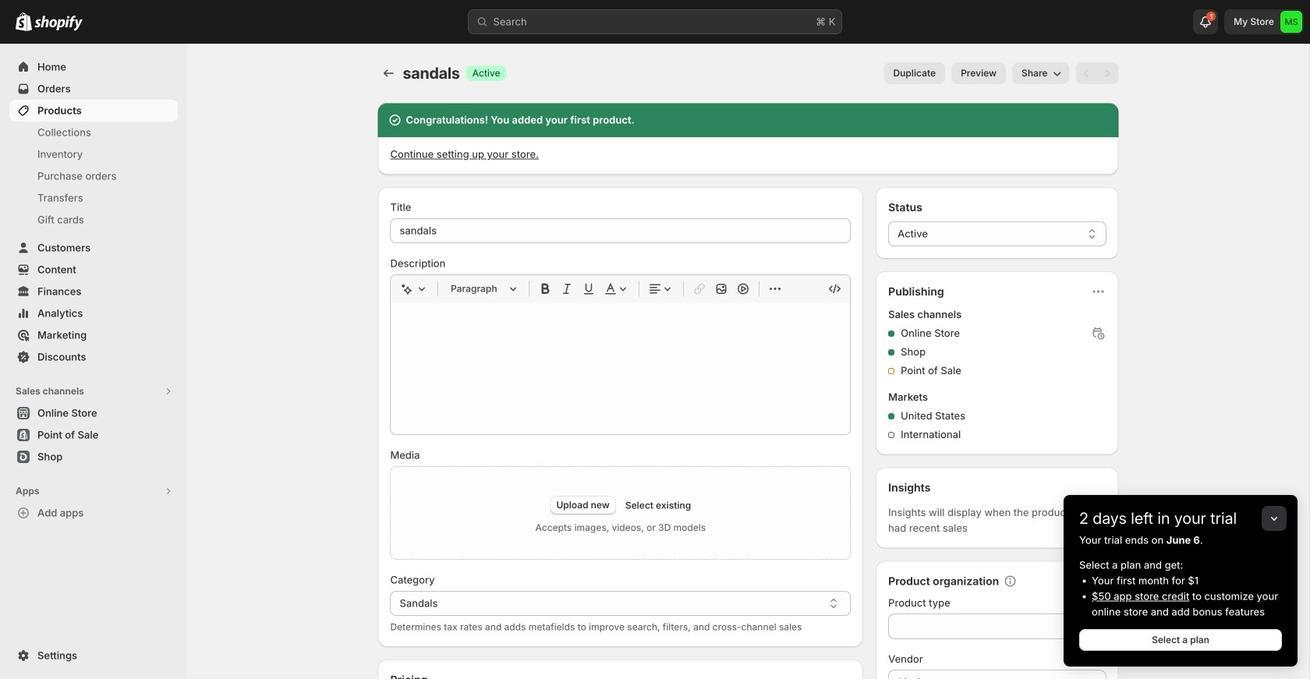 Task type: vqa. For each thing, say whether or not it's contained in the screenshot.
Sales
no



Task type: describe. For each thing, give the bounding box(es) containing it.
Short sleeve t-shirt text field
[[390, 218, 851, 243]]

previous image
[[1079, 66, 1095, 81]]

next image
[[1100, 66, 1116, 81]]

Gift Cards text field
[[390, 591, 851, 616]]



Task type: locate. For each thing, give the bounding box(es) containing it.
None text field
[[889, 614, 1106, 639]]

my store image
[[1281, 11, 1303, 33]]

None text field
[[889, 670, 1106, 679]]

shopify image
[[16, 12, 32, 31]]

shopify image
[[34, 15, 83, 31]]



